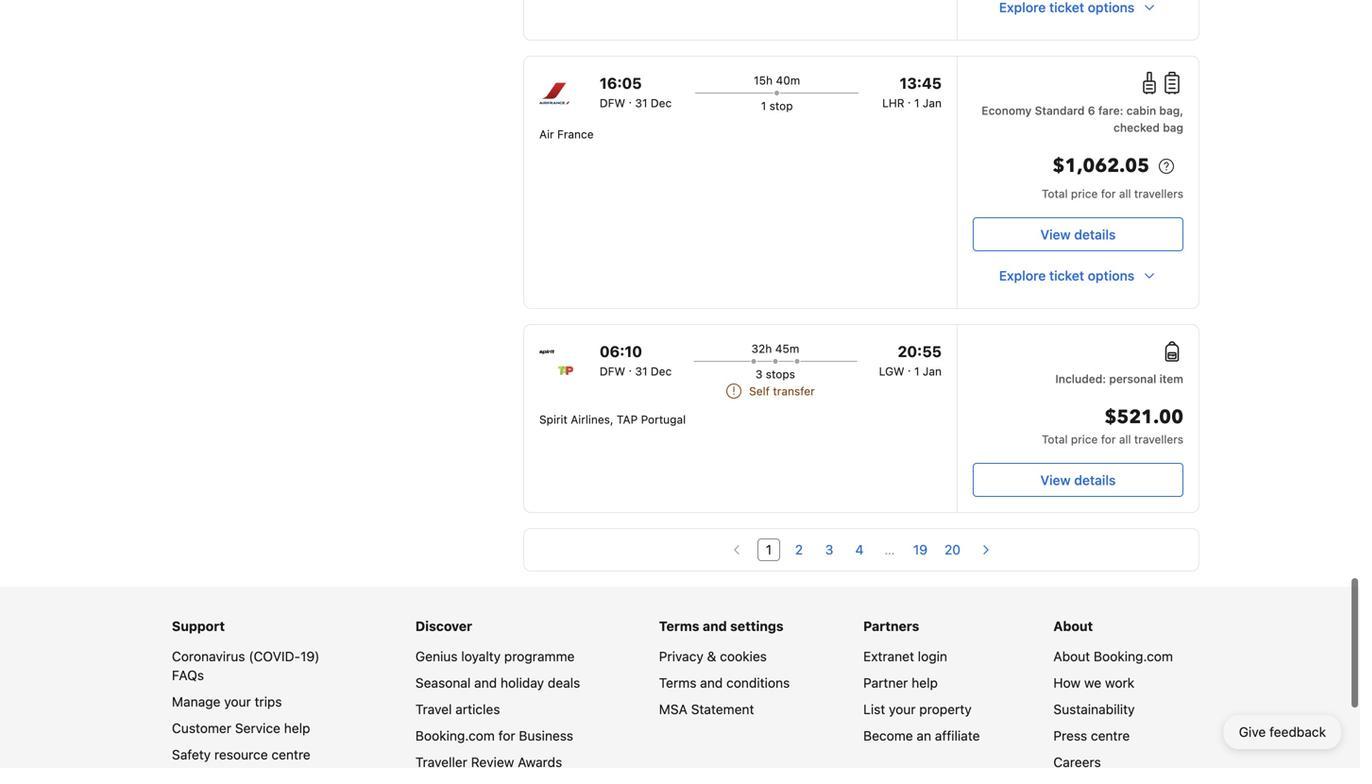 Task type: locate. For each thing, give the bounding box(es) containing it.
safety resource centre link
[[172, 747, 311, 763]]

0 vertical spatial centre
[[1092, 728, 1131, 744]]

1 dec from the top
[[651, 96, 672, 110]]

. for 13:45
[[908, 93, 912, 106]]

list
[[864, 702, 886, 717]]

list your property
[[864, 702, 972, 717]]

1 vertical spatial 3
[[826, 542, 834, 558]]

and for settings
[[703, 619, 727, 634]]

1 terms from the top
[[659, 619, 700, 634]]

sustainability link
[[1054, 702, 1136, 717]]

13:45 lhr . 1 jan
[[883, 74, 942, 110]]

air france
[[540, 128, 594, 141]]

1 about from the top
[[1054, 619, 1094, 634]]

. down 06:10
[[629, 361, 632, 374]]

2 dfw from the top
[[600, 365, 626, 378]]

and
[[703, 619, 727, 634], [475, 675, 497, 691], [701, 675, 723, 691]]

your for manage
[[224, 694, 251, 710]]

and down &
[[701, 675, 723, 691]]

genius loyalty programme link
[[416, 649, 575, 664]]

1 vertical spatial 31
[[636, 365, 648, 378]]

terms for terms and settings
[[659, 619, 700, 634]]

0 horizontal spatial centre
[[272, 747, 311, 763]]

0 vertical spatial dec
[[651, 96, 672, 110]]

details up options
[[1075, 227, 1117, 242]]

help up list your property link
[[912, 675, 938, 691]]

loyalty
[[462, 649, 501, 664]]

centre down service
[[272, 747, 311, 763]]

1 vertical spatial view details
[[1041, 473, 1117, 488]]

bag
[[1164, 121, 1184, 134]]

1
[[915, 96, 920, 110], [761, 99, 767, 112], [915, 365, 920, 378], [766, 542, 772, 558]]

1 vertical spatial for
[[1102, 433, 1117, 446]]

business
[[519, 728, 574, 744]]

2 details from the top
[[1075, 473, 1117, 488]]

15h 40m
[[754, 74, 801, 87]]

19)
[[301, 649, 320, 664]]

1 31 from the top
[[636, 96, 648, 110]]

0 vertical spatial 31
[[636, 96, 648, 110]]

. for 16:05
[[629, 93, 632, 106]]

1 travellers from the top
[[1135, 187, 1184, 200]]

0 horizontal spatial help
[[284, 721, 310, 736]]

your
[[224, 694, 251, 710], [889, 702, 916, 717]]

1 view details button from the top
[[973, 217, 1184, 251]]

1 vertical spatial jan
[[923, 365, 942, 378]]

1 down 13:45 on the top right
[[915, 96, 920, 110]]

0 vertical spatial all
[[1120, 187, 1132, 200]]

0 vertical spatial details
[[1075, 227, 1117, 242]]

become an affiliate
[[864, 728, 981, 744]]

31 for 16:05
[[636, 96, 648, 110]]

centre
[[1092, 728, 1131, 744], [272, 747, 311, 763]]

31 inside the 06:10 dfw . 31 dec
[[636, 365, 648, 378]]

details down $521.00 total price for all travellers
[[1075, 473, 1117, 488]]

how we work
[[1054, 675, 1135, 691]]

jan down '20:55'
[[923, 365, 942, 378]]

dfw for 16:05
[[600, 96, 626, 110]]

checked
[[1114, 121, 1161, 134]]

work
[[1106, 675, 1135, 691]]

about
[[1054, 619, 1094, 634], [1054, 649, 1091, 664]]

details
[[1075, 227, 1117, 242], [1075, 473, 1117, 488]]

1 horizontal spatial 3
[[826, 542, 834, 558]]

1 vertical spatial view details button
[[973, 463, 1184, 497]]

france
[[558, 128, 594, 141]]

help
[[912, 675, 938, 691], [284, 721, 310, 736]]

1 vertical spatial total
[[1042, 433, 1069, 446]]

1 jan from the top
[[923, 96, 942, 110]]

and for holiday
[[475, 675, 497, 691]]

for left the business
[[499, 728, 516, 744]]

list your property link
[[864, 702, 972, 717]]

jan inside 20:55 lgw . 1 jan
[[923, 365, 942, 378]]

1 horizontal spatial help
[[912, 675, 938, 691]]

for down the $1,062.05
[[1102, 187, 1117, 200]]

1 vertical spatial dec
[[651, 365, 672, 378]]

all down the $1,062.05
[[1120, 187, 1132, 200]]

all down $521.00
[[1120, 433, 1132, 446]]

1 down '20:55'
[[915, 365, 920, 378]]

3 right 2 button
[[826, 542, 834, 558]]

sustainability
[[1054, 702, 1136, 717]]

2 31 from the top
[[636, 365, 648, 378]]

view details up the explore ticket options "button"
[[1041, 227, 1117, 242]]

view up explore ticket options
[[1041, 227, 1071, 242]]

spirit
[[540, 413, 568, 426]]

. right lhr
[[908, 93, 912, 106]]

0 vertical spatial total
[[1042, 187, 1069, 200]]

0 vertical spatial booking.com
[[1094, 649, 1174, 664]]

2 price from the top
[[1072, 433, 1099, 446]]

20:55 lgw . 1 jan
[[880, 343, 942, 378]]

1 view details from the top
[[1041, 227, 1117, 242]]

view details button down $521.00 total price for all travellers
[[973, 463, 1184, 497]]

2 terms from the top
[[659, 675, 697, 691]]

centre down sustainability link
[[1092, 728, 1131, 744]]

jan down 13:45 on the top right
[[923, 96, 942, 110]]

1 vertical spatial view
[[1041, 473, 1071, 488]]

view details down $521.00 total price for all travellers
[[1041, 473, 1117, 488]]

dfw down 16:05 on the left top of the page
[[600, 96, 626, 110]]

0 vertical spatial view
[[1041, 227, 1071, 242]]

travellers
[[1135, 187, 1184, 200], [1135, 433, 1184, 446]]

about up how
[[1054, 649, 1091, 664]]

. inside the 06:10 dfw . 31 dec
[[629, 361, 632, 374]]

0 vertical spatial about
[[1054, 619, 1094, 634]]

jan inside "13:45 lhr . 1 jan"
[[923, 96, 942, 110]]

coronavirus (covid-19) faqs link
[[172, 649, 320, 683]]

total down included:
[[1042, 433, 1069, 446]]

give
[[1240, 724, 1267, 740]]

dec inside 16:05 dfw . 31 dec
[[651, 96, 672, 110]]

0 vertical spatial help
[[912, 675, 938, 691]]

1 vertical spatial all
[[1120, 433, 1132, 446]]

1 inside button
[[766, 542, 772, 558]]

air
[[540, 128, 554, 141]]

about up about booking.com link
[[1054, 619, 1094, 634]]

1 view from the top
[[1041, 227, 1071, 242]]

0 vertical spatial dfw
[[600, 96, 626, 110]]

resource
[[215, 747, 268, 763]]

1 vertical spatial terms
[[659, 675, 697, 691]]

and down loyalty
[[475, 675, 497, 691]]

31 inside 16:05 dfw . 31 dec
[[636, 96, 648, 110]]

31
[[636, 96, 648, 110], [636, 365, 648, 378]]

0 vertical spatial view details
[[1041, 227, 1117, 242]]

1 vertical spatial details
[[1075, 473, 1117, 488]]

extranet login link
[[864, 649, 948, 664]]

. inside 20:55 lgw . 1 jan
[[908, 361, 912, 374]]

coronavirus
[[172, 649, 245, 664]]

dec inside the 06:10 dfw . 31 dec
[[651, 365, 672, 378]]

terms up privacy
[[659, 619, 700, 634]]

dfw inside 16:05 dfw . 31 dec
[[600, 96, 626, 110]]

2 total from the top
[[1042, 433, 1069, 446]]

we
[[1085, 675, 1102, 691]]

1 price from the top
[[1072, 187, 1099, 200]]

1 horizontal spatial your
[[889, 702, 916, 717]]

dfw inside the 06:10 dfw . 31 dec
[[600, 365, 626, 378]]

press centre link
[[1054, 728, 1131, 744]]

your up customer service help
[[224, 694, 251, 710]]

2 view details button from the top
[[973, 463, 1184, 497]]

0 vertical spatial travellers
[[1135, 187, 1184, 200]]

travellers down $521.00
[[1135, 433, 1184, 446]]

.
[[629, 93, 632, 106], [908, 93, 912, 106], [629, 361, 632, 374], [908, 361, 912, 374]]

0 vertical spatial 3
[[756, 368, 763, 381]]

1 details from the top
[[1075, 227, 1117, 242]]

travellers down the $1,062.05
[[1135, 187, 1184, 200]]

2 view details from the top
[[1041, 473, 1117, 488]]

for
[[1102, 187, 1117, 200], [1102, 433, 1117, 446], [499, 728, 516, 744]]

1 vertical spatial price
[[1072, 433, 1099, 446]]

. down 16:05 on the left top of the page
[[629, 93, 632, 106]]

. inside "13:45 lhr . 1 jan"
[[908, 93, 912, 106]]

view details
[[1041, 227, 1117, 242], [1041, 473, 1117, 488]]

2 view from the top
[[1041, 473, 1071, 488]]

group
[[720, 533, 1004, 567]]

1 horizontal spatial booking.com
[[1094, 649, 1174, 664]]

1 all from the top
[[1120, 187, 1132, 200]]

price down included:
[[1072, 433, 1099, 446]]

included: personal item
[[1056, 372, 1184, 386]]

4
[[856, 542, 864, 558]]

dfw for 06:10
[[600, 365, 626, 378]]

15h
[[754, 74, 773, 87]]

view details button for 20:55
[[973, 463, 1184, 497]]

all
[[1120, 187, 1132, 200], [1120, 433, 1132, 446]]

1 left "2"
[[766, 542, 772, 558]]

1 horizontal spatial centre
[[1092, 728, 1131, 744]]

0 vertical spatial jan
[[923, 96, 942, 110]]

conditions
[[727, 675, 790, 691]]

terms
[[659, 619, 700, 634], [659, 675, 697, 691]]

0 horizontal spatial booking.com
[[416, 728, 495, 744]]

your down 'partner help' link
[[889, 702, 916, 717]]

1 vertical spatial booking.com
[[416, 728, 495, 744]]

1 total from the top
[[1042, 187, 1069, 200]]

dfw down 06:10
[[600, 365, 626, 378]]

self
[[750, 385, 770, 398]]

manage your trips link
[[172, 694, 282, 710]]

2 dec from the top
[[651, 365, 672, 378]]

details for 13:45
[[1075, 227, 1117, 242]]

2 travellers from the top
[[1135, 433, 1184, 446]]

terms down privacy
[[659, 675, 697, 691]]

booking.com up work
[[1094, 649, 1174, 664]]

1 vertical spatial dfw
[[600, 365, 626, 378]]

. inside 16:05 dfw . 31 dec
[[629, 93, 632, 106]]

coronavirus (covid-19) faqs
[[172, 649, 320, 683]]

service
[[235, 721, 281, 736]]

2 about from the top
[[1054, 649, 1091, 664]]

discover
[[416, 619, 473, 634]]

settings
[[731, 619, 784, 634]]

4 button
[[849, 539, 871, 561]]

jan
[[923, 96, 942, 110], [923, 365, 942, 378]]

3 inside button
[[826, 542, 834, 558]]

booking.com down travel articles at bottom left
[[416, 728, 495, 744]]

2 all from the top
[[1120, 433, 1132, 446]]

1 vertical spatial travellers
[[1135, 433, 1184, 446]]

item
[[1160, 372, 1184, 386]]

$1,062.05 region
[[973, 151, 1184, 185]]

cabin bag, checked bag
[[1114, 104, 1184, 134]]

for down $521.00
[[1102, 433, 1117, 446]]

0 vertical spatial price
[[1072, 187, 1099, 200]]

0 vertical spatial view details button
[[973, 217, 1184, 251]]

fare:
[[1099, 104, 1124, 117]]

economy
[[982, 104, 1032, 117]]

. right lgw
[[908, 361, 912, 374]]

help right service
[[284, 721, 310, 736]]

$1,062.05
[[1053, 153, 1150, 179]]

and up privacy & cookies
[[703, 619, 727, 634]]

jan for 20:55
[[923, 365, 942, 378]]

1 vertical spatial about
[[1054, 649, 1091, 664]]

msa
[[659, 702, 688, 717]]

…
[[885, 542, 896, 558]]

programme
[[505, 649, 575, 664]]

1 stop
[[761, 99, 793, 112]]

1 dfw from the top
[[600, 96, 626, 110]]

31 down 06:10
[[636, 365, 648, 378]]

0 horizontal spatial your
[[224, 694, 251, 710]]

06:10
[[600, 343, 643, 361]]

. for 06:10
[[629, 361, 632, 374]]

31 down 16:05 on the left top of the page
[[636, 96, 648, 110]]

about for about booking.com
[[1054, 649, 1091, 664]]

0 vertical spatial terms
[[659, 619, 700, 634]]

manage your trips
[[172, 694, 282, 710]]

view details button for 13:45
[[973, 217, 1184, 251]]

3 up self
[[756, 368, 763, 381]]

price down $1,062.05 region
[[1072, 187, 1099, 200]]

view details button up the explore ticket options "button"
[[973, 217, 1184, 251]]

economy standard 6 fare:
[[982, 104, 1127, 117]]

deals
[[548, 675, 581, 691]]

2 jan from the top
[[923, 365, 942, 378]]

dec
[[651, 96, 672, 110], [651, 365, 672, 378]]

explore
[[1000, 268, 1047, 284]]

0 horizontal spatial 3
[[756, 368, 763, 381]]

3 stops
[[756, 368, 796, 381]]

1 vertical spatial centre
[[272, 747, 311, 763]]

view down $521.00 total price for all travellers
[[1041, 473, 1071, 488]]

total down $1,062.05 region
[[1042, 187, 1069, 200]]



Task type: describe. For each thing, give the bounding box(es) containing it.
extranet
[[864, 649, 915, 664]]

travel
[[416, 702, 452, 717]]

1 inside 20:55 lgw . 1 jan
[[915, 365, 920, 378]]

45m
[[776, 342, 800, 355]]

your for list
[[889, 702, 916, 717]]

$521.00 total price for all travellers
[[1042, 405, 1184, 446]]

32h 45m
[[752, 342, 800, 355]]

faqs
[[172, 668, 204, 683]]

1 left stop
[[761, 99, 767, 112]]

3 for 3
[[826, 542, 834, 558]]

0 vertical spatial for
[[1102, 187, 1117, 200]]

partner help link
[[864, 675, 938, 691]]

press centre
[[1054, 728, 1131, 744]]

view details for 20:55
[[1041, 473, 1117, 488]]

19
[[914, 542, 928, 558]]

options
[[1089, 268, 1135, 284]]

about booking.com
[[1054, 649, 1174, 664]]

tap
[[617, 413, 638, 426]]

about for about
[[1054, 619, 1094, 634]]

personal
[[1110, 372, 1157, 386]]

safety resource centre
[[172, 747, 311, 763]]

travellers inside $521.00 total price for all travellers
[[1135, 433, 1184, 446]]

3 for 3 stops
[[756, 368, 763, 381]]

1 inside "13:45 lhr . 1 jan"
[[915, 96, 920, 110]]

booking.com for business
[[416, 728, 574, 744]]

included:
[[1056, 372, 1107, 386]]

06:10 dfw . 31 dec
[[600, 343, 672, 378]]

give feedback button
[[1225, 715, 1342, 749]]

property
[[920, 702, 972, 717]]

privacy & cookies
[[659, 649, 767, 664]]

16:05
[[600, 74, 642, 92]]

safety
[[172, 747, 211, 763]]

dec for 06:10
[[651, 365, 672, 378]]

press
[[1054, 728, 1088, 744]]

terms and settings
[[659, 619, 784, 634]]

genius
[[416, 649, 458, 664]]

price inside $521.00 total price for all travellers
[[1072, 433, 1099, 446]]

for inside $521.00 total price for all travellers
[[1102, 433, 1117, 446]]

manage
[[172, 694, 221, 710]]

20 button
[[940, 539, 966, 561]]

&
[[708, 649, 717, 664]]

31 for 06:10
[[636, 365, 648, 378]]

2
[[796, 542, 803, 558]]

seasonal
[[416, 675, 471, 691]]

seasonal and holiday deals link
[[416, 675, 581, 691]]

1 vertical spatial help
[[284, 721, 310, 736]]

feedback
[[1270, 724, 1327, 740]]

msa statement
[[659, 702, 755, 717]]

partner help
[[864, 675, 938, 691]]

group containing 1
[[720, 533, 1004, 567]]

booking.com for business link
[[416, 728, 574, 744]]

cabin
[[1127, 104, 1157, 117]]

details for 20:55
[[1075, 473, 1117, 488]]

explore ticket options
[[1000, 268, 1135, 284]]

20
[[945, 542, 961, 558]]

2 button
[[788, 539, 811, 561]]

portugal
[[641, 413, 686, 426]]

become
[[864, 728, 914, 744]]

16:05 dfw . 31 dec
[[600, 74, 672, 110]]

40m
[[776, 74, 801, 87]]

all inside $521.00 total price for all travellers
[[1120, 433, 1132, 446]]

partner
[[864, 675, 909, 691]]

ticket
[[1050, 268, 1085, 284]]

customer service help
[[172, 721, 310, 736]]

2 vertical spatial for
[[499, 728, 516, 744]]

view for 20:55
[[1041, 473, 1071, 488]]

view details for 13:45
[[1041, 227, 1117, 242]]

trips
[[255, 694, 282, 710]]

. for 20:55
[[908, 361, 912, 374]]

1 button
[[758, 539, 781, 561]]

articles
[[456, 702, 500, 717]]

total inside $521.00 total price for all travellers
[[1042, 433, 1069, 446]]

seasonal and holiday deals
[[416, 675, 581, 691]]

travel articles
[[416, 702, 500, 717]]

terms for terms and conditions
[[659, 675, 697, 691]]

an
[[917, 728, 932, 744]]

and for conditions
[[701, 675, 723, 691]]

explore ticket options button
[[973, 259, 1184, 293]]

privacy
[[659, 649, 704, 664]]

view for 13:45
[[1041, 227, 1071, 242]]

how
[[1054, 675, 1081, 691]]

dec for 16:05
[[651, 96, 672, 110]]

cookies
[[720, 649, 767, 664]]

transfer
[[773, 385, 815, 398]]

customer service help link
[[172, 721, 310, 736]]

(covid-
[[249, 649, 301, 664]]

19 button
[[909, 539, 933, 561]]

terms and conditions link
[[659, 675, 790, 691]]

lgw
[[880, 365, 905, 378]]

self transfer
[[750, 385, 815, 398]]

jan for 13:45
[[923, 96, 942, 110]]

msa statement link
[[659, 702, 755, 717]]

lhr
[[883, 96, 905, 110]]

stops
[[766, 368, 796, 381]]

6
[[1089, 104, 1096, 117]]

standard
[[1035, 104, 1085, 117]]

travel articles link
[[416, 702, 500, 717]]

affiliate
[[936, 728, 981, 744]]

how we work link
[[1054, 675, 1135, 691]]



Task type: vqa. For each thing, say whether or not it's contained in the screenshot.
the topmost tab list
no



